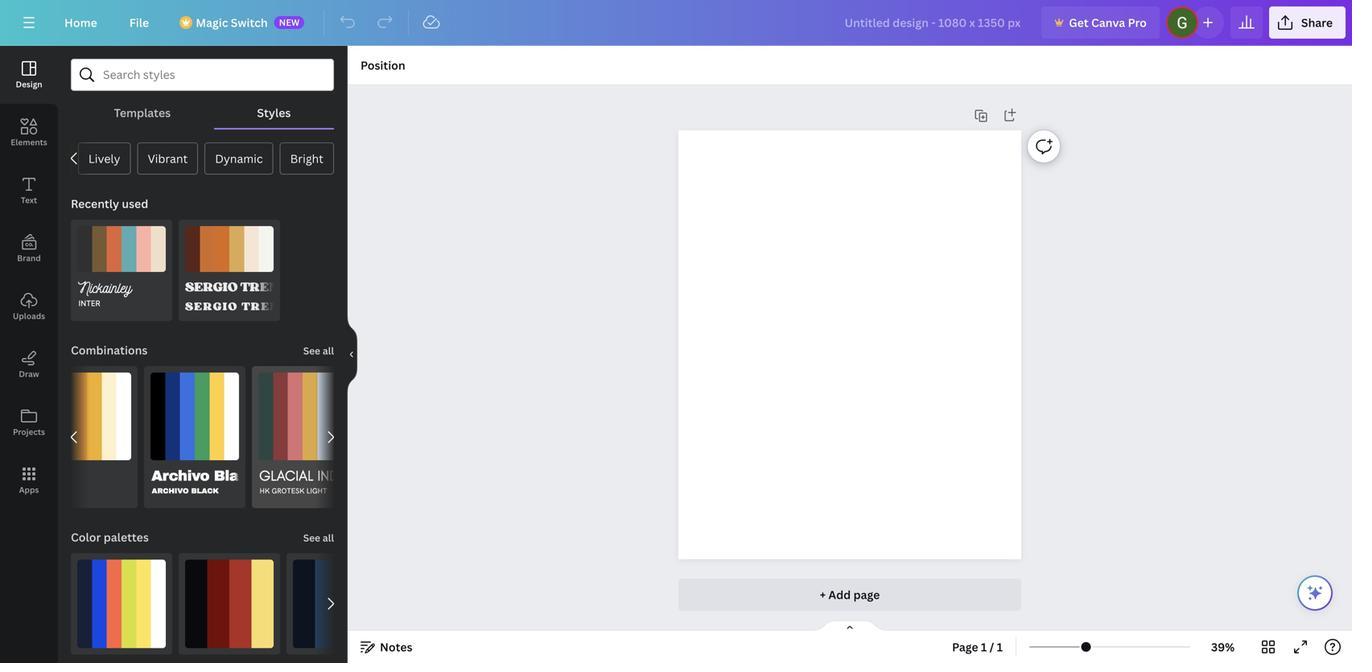 Task type: describe. For each thing, give the bounding box(es) containing it.
brand
[[17, 253, 41, 264]]

+
[[820, 587, 826, 603]]

file
[[129, 15, 149, 30]]

dynamic button
[[205, 142, 273, 175]]

color palettes button
[[69, 521, 150, 554]]

hide image
[[347, 316, 357, 393]]

elements button
[[0, 104, 58, 162]]

draw button
[[0, 336, 58, 394]]

0 vertical spatial trendy
[[240, 279, 298, 295]]

get canva pro button
[[1042, 6, 1160, 39]]

apply "midnight moon" style image
[[293, 560, 382, 649]]

see all for combinations
[[303, 344, 334, 357]]

see all button for color palettes
[[302, 521, 336, 554]]

see for color palettes
[[303, 531, 320, 545]]

color
[[71, 530, 101, 545]]

vibrant
[[148, 151, 188, 166]]

design button
[[0, 46, 58, 104]]

position
[[361, 58, 406, 73]]

palettes
[[104, 530, 149, 545]]

notes button
[[354, 634, 419, 660]]

recently used
[[71, 196, 148, 211]]

bright button
[[280, 142, 334, 175]]

+ add page
[[820, 587, 880, 603]]

design
[[16, 79, 42, 90]]

new
[[279, 16, 300, 28]]

text
[[21, 195, 37, 206]]

Design title text field
[[832, 6, 1035, 39]]

home link
[[52, 6, 110, 39]]

projects button
[[0, 394, 58, 452]]

elements
[[11, 137, 47, 148]]

magic
[[196, 15, 228, 30]]

dynamic
[[215, 151, 263, 166]]

file button
[[117, 6, 162, 39]]

all for combinations
[[323, 344, 334, 357]]

1 sergio from the top
[[185, 279, 238, 295]]

1 1 from the left
[[981, 640, 987, 655]]

share button
[[1269, 6, 1346, 39]]

get canva pro
[[1069, 15, 1147, 30]]

get
[[1069, 15, 1089, 30]]

lively button
[[78, 142, 131, 175]]

combinations
[[71, 343, 148, 358]]

2 sergio from the top
[[185, 300, 238, 313]]

notes
[[380, 640, 413, 655]]

Search styles search field
[[103, 60, 302, 90]]

all for color palettes
[[323, 531, 334, 545]]

main menu bar
[[0, 0, 1352, 46]]

color palettes
[[71, 530, 149, 545]]

draw
[[19, 369, 39, 380]]

position button
[[354, 52, 412, 78]]

see all button for combinations
[[302, 334, 336, 366]]

39%
[[1212, 640, 1235, 655]]

uploads
[[13, 311, 45, 322]]

templates
[[114, 105, 171, 120]]

1 vertical spatial trendy
[[242, 300, 299, 313]]

styles
[[257, 105, 291, 120]]



Task type: locate. For each thing, give the bounding box(es) containing it.
magic switch
[[196, 15, 268, 30]]

2 see from the top
[[303, 531, 320, 545]]

add
[[829, 587, 851, 603]]

0 vertical spatial see
[[303, 344, 320, 357]]

brand button
[[0, 220, 58, 278]]

uploads button
[[0, 278, 58, 336]]

apply "outback flower" style image
[[185, 560, 274, 649]]

0 vertical spatial sergio
[[185, 279, 238, 295]]

templates button
[[71, 97, 214, 128]]

2 see all from the top
[[303, 531, 334, 545]]

page
[[854, 587, 880, 603]]

1 vertical spatial sergio
[[185, 300, 238, 313]]

apps
[[19, 485, 39, 496]]

see all for color palettes
[[303, 531, 334, 545]]

2 see all button from the top
[[302, 521, 336, 554]]

39% button
[[1197, 634, 1249, 660]]

vibrant button
[[137, 142, 198, 175]]

+ add page button
[[678, 579, 1022, 611]]

1 vertical spatial all
[[323, 531, 334, 545]]

/
[[990, 640, 994, 655]]

sergio
[[185, 279, 238, 295], [185, 300, 238, 313]]

home
[[64, 15, 97, 30]]

see left hide image
[[303, 344, 320, 357]]

canva
[[1092, 15, 1126, 30]]

2 1 from the left
[[997, 640, 1003, 655]]

2 all from the top
[[323, 531, 334, 545]]

1
[[981, 640, 987, 655], [997, 640, 1003, 655]]

see up apply "midnight moon" style image
[[303, 531, 320, 545]]

all
[[323, 344, 334, 357], [323, 531, 334, 545]]

text button
[[0, 162, 58, 220]]

1 see all from the top
[[303, 344, 334, 357]]

side panel tab list
[[0, 46, 58, 510]]

trendy
[[240, 279, 298, 295], [242, 300, 299, 313]]

bright
[[290, 151, 324, 166]]

canva assistant image
[[1306, 584, 1325, 603]]

page 1 / 1
[[952, 640, 1003, 655]]

pro
[[1128, 15, 1147, 30]]

1 horizontal spatial 1
[[997, 640, 1003, 655]]

combinations button
[[69, 334, 149, 366]]

share
[[1302, 15, 1333, 30]]

apply "neon noise" style image
[[77, 560, 166, 649]]

1 right /
[[997, 640, 1003, 655]]

all left hide image
[[323, 344, 334, 357]]

page
[[952, 640, 979, 655]]

1 see from the top
[[303, 344, 320, 357]]

0 vertical spatial all
[[323, 344, 334, 357]]

used
[[122, 196, 148, 211]]

show pages image
[[811, 620, 889, 633]]

see all button up apply "midnight moon" style image
[[302, 521, 336, 554]]

see all button left hide image
[[302, 334, 336, 366]]

projects
[[13, 427, 45, 438]]

1 all from the top
[[323, 344, 334, 357]]

1 see all button from the top
[[302, 334, 336, 366]]

1 vertical spatial see all button
[[302, 521, 336, 554]]

styles button
[[214, 97, 334, 128]]

apps button
[[0, 452, 58, 510]]

0 vertical spatial see all button
[[302, 334, 336, 366]]

see for combinations
[[303, 344, 320, 357]]

0 vertical spatial see all
[[303, 344, 334, 357]]

see all up apply "midnight moon" style image
[[303, 531, 334, 545]]

see all
[[303, 344, 334, 357], [303, 531, 334, 545]]

0 horizontal spatial 1
[[981, 640, 987, 655]]

switch
[[231, 15, 268, 30]]

all up apply "midnight moon" style image
[[323, 531, 334, 545]]

1 vertical spatial see
[[303, 531, 320, 545]]

1 vertical spatial see all
[[303, 531, 334, 545]]

see all button
[[302, 334, 336, 366], [302, 521, 336, 554]]

recently
[[71, 196, 119, 211]]

sergio trendy sergio trendy
[[185, 279, 299, 313]]

see
[[303, 344, 320, 357], [303, 531, 320, 545]]

1 left /
[[981, 640, 987, 655]]

lively
[[88, 151, 120, 166]]

see all left hide image
[[303, 344, 334, 357]]



Task type: vqa. For each thing, say whether or not it's contained in the screenshot.
Templates BUTTON in the left top of the page
yes



